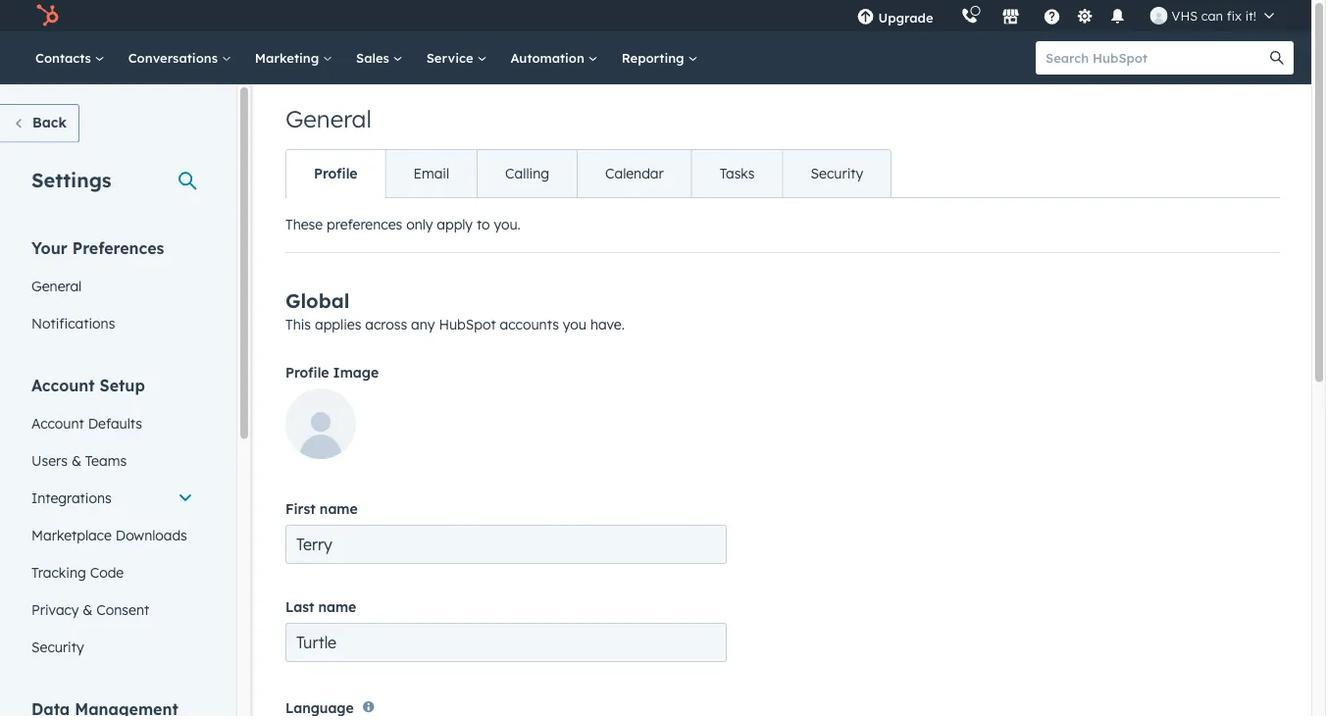Task type: vqa. For each thing, say whether or not it's contained in the screenshot.
These preferences only apply to you.
yes



Task type: locate. For each thing, give the bounding box(es) containing it.
1 horizontal spatial security link
[[783, 150, 891, 197]]

profile
[[314, 165, 358, 182], [286, 364, 329, 381]]

vhs
[[1172, 7, 1198, 24]]

your preferences
[[31, 238, 164, 258]]

1 horizontal spatial general
[[286, 104, 372, 133]]

0 vertical spatial account
[[31, 375, 95, 395]]

calendar link
[[577, 150, 692, 197]]

0 vertical spatial profile
[[314, 165, 358, 182]]

0 vertical spatial general
[[286, 104, 372, 133]]

menu item
[[948, 0, 952, 31]]

profile link
[[287, 150, 385, 197]]

general inside your preferences element
[[31, 277, 82, 294]]

0 horizontal spatial security
[[31, 638, 84, 656]]

account setup
[[31, 375, 145, 395]]

&
[[72, 452, 81, 469], [83, 601, 93, 618]]

0 horizontal spatial &
[[72, 452, 81, 469]]

reporting link
[[610, 31, 710, 84]]

consent
[[96, 601, 149, 618]]

general up profile link
[[286, 104, 372, 133]]

account defaults link
[[20, 405, 205, 442]]

teams
[[85, 452, 127, 469]]

privacy & consent link
[[20, 591, 205, 629]]

these preferences only apply to you.
[[286, 216, 521, 233]]

sales
[[356, 50, 393, 66]]

users
[[31, 452, 68, 469]]

0 vertical spatial &
[[72, 452, 81, 469]]

settings link
[[1073, 5, 1098, 26]]

first name
[[286, 501, 358, 518]]

hubspot link
[[24, 4, 74, 27]]

global this applies across any hubspot accounts you have.
[[286, 289, 625, 333]]

& right users
[[72, 452, 81, 469]]

security link
[[783, 150, 891, 197], [20, 629, 205, 666]]

& for privacy
[[83, 601, 93, 618]]

1 vertical spatial general
[[31, 277, 82, 294]]

1 vertical spatial name
[[318, 599, 357, 616]]

profile image
[[286, 364, 379, 381]]

account up users
[[31, 415, 84, 432]]

notifications button
[[1102, 0, 1135, 31]]

profile left image
[[286, 364, 329, 381]]

upgrade
[[879, 9, 934, 26]]

First name text field
[[286, 525, 727, 564]]

tracking code link
[[20, 554, 205, 591]]

1 vertical spatial security
[[31, 638, 84, 656]]

0 vertical spatial name
[[320, 501, 358, 518]]

back link
[[0, 104, 79, 143]]

have.
[[591, 316, 625, 333]]

vhs can fix it!
[[1172, 7, 1257, 24]]

general link
[[20, 267, 205, 305]]

preferences
[[327, 216, 403, 233]]

privacy & consent
[[31, 601, 149, 618]]

account defaults
[[31, 415, 142, 432]]

account
[[31, 375, 95, 395], [31, 415, 84, 432]]

fix
[[1227, 7, 1242, 24]]

this
[[286, 316, 311, 333]]

2 account from the top
[[31, 415, 84, 432]]

1 horizontal spatial &
[[83, 601, 93, 618]]

name right last
[[318, 599, 357, 616]]

marketplaces button
[[991, 0, 1032, 31]]

1 account from the top
[[31, 375, 95, 395]]

email link
[[385, 150, 477, 197]]

only
[[406, 216, 433, 233]]

& for users
[[72, 452, 81, 469]]

notifications image
[[1110, 9, 1127, 26]]

security
[[811, 165, 864, 182], [31, 638, 84, 656]]

general down the your
[[31, 277, 82, 294]]

users & teams link
[[20, 442, 205, 479]]

menu
[[843, 0, 1289, 31]]

account for account setup
[[31, 375, 95, 395]]

navigation
[[286, 149, 892, 198]]

last name
[[286, 599, 357, 616]]

name
[[320, 501, 358, 518], [318, 599, 357, 616]]

name for first name
[[320, 501, 358, 518]]

tracking code
[[31, 564, 124, 581]]

back
[[32, 114, 67, 131]]

0 horizontal spatial general
[[31, 277, 82, 294]]

1 vertical spatial security link
[[20, 629, 205, 666]]

& right privacy
[[83, 601, 93, 618]]

Search HubSpot search field
[[1036, 41, 1277, 75]]

0 vertical spatial security
[[811, 165, 864, 182]]

downloads
[[116, 527, 187, 544]]

tracking
[[31, 564, 86, 581]]

profile up preferences
[[314, 165, 358, 182]]

marketplace downloads link
[[20, 517, 205, 554]]

conversations link
[[117, 31, 243, 84]]

applies
[[315, 316, 362, 333]]

automation
[[511, 50, 589, 66]]

0 horizontal spatial security link
[[20, 629, 205, 666]]

general
[[286, 104, 372, 133], [31, 277, 82, 294]]

defaults
[[88, 415, 142, 432]]

account up account defaults
[[31, 375, 95, 395]]

tasks link
[[692, 150, 783, 197]]

1 vertical spatial profile
[[286, 364, 329, 381]]

last
[[286, 599, 314, 616]]

1 vertical spatial account
[[31, 415, 84, 432]]

image
[[333, 364, 379, 381]]

name right first
[[320, 501, 358, 518]]

marketplace downloads
[[31, 527, 187, 544]]

calling link
[[477, 150, 577, 197]]

security inside account setup element
[[31, 638, 84, 656]]

marketplaces image
[[1003, 9, 1020, 26]]

1 vertical spatial &
[[83, 601, 93, 618]]

marketplace
[[31, 527, 112, 544]]

to
[[477, 216, 490, 233]]



Task type: describe. For each thing, give the bounding box(es) containing it.
help button
[[1036, 0, 1069, 31]]

code
[[90, 564, 124, 581]]

users & teams
[[31, 452, 127, 469]]

account setup element
[[20, 374, 205, 666]]

reporting
[[622, 50, 688, 66]]

hubspot image
[[35, 4, 59, 27]]

privacy
[[31, 601, 79, 618]]

apply
[[437, 216, 473, 233]]

terry turtle image
[[1151, 7, 1168, 25]]

can
[[1202, 7, 1224, 24]]

you
[[563, 316, 587, 333]]

marketing
[[255, 50, 323, 66]]

upgrade image
[[857, 9, 875, 26]]

preferences
[[72, 238, 164, 258]]

sales link
[[345, 31, 415, 84]]

accounts
[[500, 316, 559, 333]]

automation link
[[499, 31, 610, 84]]

0 vertical spatial security link
[[783, 150, 891, 197]]

service link
[[415, 31, 499, 84]]

1 horizontal spatial security
[[811, 165, 864, 182]]

profile for profile image
[[286, 364, 329, 381]]

settings
[[31, 167, 111, 192]]

navigation containing profile
[[286, 149, 892, 198]]

settings image
[[1077, 8, 1094, 26]]

integrations
[[31, 489, 112, 506]]

email
[[414, 165, 450, 182]]

any
[[411, 316, 435, 333]]

it!
[[1246, 7, 1257, 24]]

you.
[[494, 216, 521, 233]]

name for last name
[[318, 599, 357, 616]]

your preferences element
[[20, 237, 205, 342]]

marketing link
[[243, 31, 345, 84]]

help image
[[1044, 9, 1061, 26]]

across
[[365, 316, 407, 333]]

setup
[[100, 375, 145, 395]]

integrations button
[[20, 479, 205, 517]]

first
[[286, 501, 316, 518]]

hubspot
[[439, 316, 496, 333]]

edit button
[[286, 389, 356, 466]]

vhs can fix it! button
[[1139, 0, 1287, 31]]

these
[[286, 216, 323, 233]]

contacts link
[[24, 31, 117, 84]]

global
[[286, 289, 350, 313]]

tasks
[[720, 165, 755, 182]]

notifications link
[[20, 305, 205, 342]]

search button
[[1261, 41, 1294, 75]]

your
[[31, 238, 68, 258]]

conversations
[[128, 50, 222, 66]]

calling
[[506, 165, 550, 182]]

profile for profile
[[314, 165, 358, 182]]

calling icon button
[[953, 3, 987, 29]]

menu containing vhs can fix it!
[[843, 0, 1289, 31]]

search image
[[1271, 51, 1285, 65]]

account for account defaults
[[31, 415, 84, 432]]

language
[[286, 699, 354, 716]]

calendar
[[606, 165, 664, 182]]

notifications
[[31, 315, 115, 332]]

contacts
[[35, 50, 95, 66]]

service
[[427, 50, 477, 66]]

Last name text field
[[286, 623, 727, 662]]

calling icon image
[[961, 8, 979, 25]]



